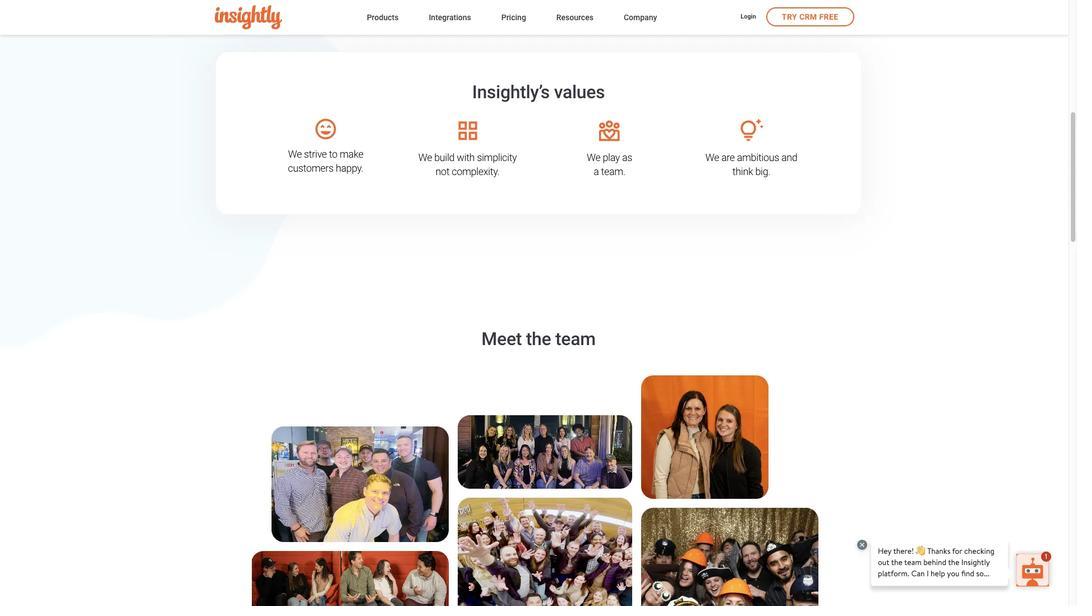 Task type: vqa. For each thing, say whether or not it's contained in the screenshot.
'Integrations' link
yes



Task type: locate. For each thing, give the bounding box(es) containing it.
we up "a"
[[587, 152, 601, 163]]

try crm free button
[[766, 7, 854, 26]]

we are ambitious and think big.
[[706, 152, 798, 177]]

insightly's
[[472, 81, 550, 103]]

team.
[[601, 166, 626, 177]]

happy.
[[336, 162, 363, 174]]

we inside we strive to make customers happy.
[[288, 148, 302, 160]]

we play as a team.
[[587, 152, 632, 177]]

login
[[741, 13, 756, 20]]

with
[[457, 152, 475, 163]]

we inside we play as a team.
[[587, 152, 601, 163]]

build
[[434, 152, 455, 163]]

ambitious
[[737, 152, 779, 163]]

complexity.
[[452, 166, 500, 177]]

as
[[622, 152, 632, 163]]

we left build
[[418, 152, 432, 163]]

meet
[[482, 328, 522, 350]]

insightly logo link
[[215, 5, 349, 30]]

we left strive at the left of page
[[288, 148, 302, 160]]

simplicity
[[477, 152, 517, 163]]

insightly logo image
[[215, 5, 282, 30]]

we inside we build with simplicity not complexity.
[[418, 152, 432, 163]]

meet the team
[[482, 328, 596, 350]]

integrations link
[[429, 10, 471, 26]]

think
[[733, 166, 753, 177]]

team
[[556, 328, 596, 350]]

we left the "are" in the top of the page
[[706, 152, 719, 163]]

we
[[288, 148, 302, 160], [418, 152, 432, 163], [587, 152, 601, 163], [706, 152, 719, 163]]

we for we strive to make customers happy.
[[288, 148, 302, 160]]

we inside we are ambitious and think big.
[[706, 152, 719, 163]]



Task type: describe. For each thing, give the bounding box(es) containing it.
not
[[436, 166, 450, 177]]

resources link
[[557, 10, 594, 26]]

resources
[[557, 13, 594, 22]]

customers
[[288, 162, 334, 174]]

free
[[820, 12, 839, 21]]

try crm free
[[782, 12, 839, 21]]

we for we are ambitious and think big.
[[706, 152, 719, 163]]

integrations
[[429, 13, 471, 22]]

play
[[603, 152, 620, 163]]

company
[[624, 13, 657, 22]]

pricing link
[[502, 10, 526, 26]]

products link
[[367, 10, 399, 26]]

try
[[782, 12, 797, 21]]

we for we play as a team.
[[587, 152, 601, 163]]

big.
[[756, 166, 771, 177]]

are
[[722, 152, 735, 163]]

company link
[[624, 10, 657, 26]]

a
[[594, 166, 599, 177]]

and
[[782, 152, 798, 163]]

to
[[329, 148, 338, 160]]

make
[[340, 148, 363, 160]]

we strive to make customers happy.
[[288, 148, 363, 174]]

insightly's values
[[472, 81, 605, 103]]

the
[[526, 328, 551, 350]]

login link
[[741, 13, 756, 22]]

products
[[367, 13, 399, 22]]

strive
[[304, 148, 327, 160]]

values
[[554, 81, 605, 103]]

we for we build with simplicity not complexity.
[[418, 152, 432, 163]]

pricing
[[502, 13, 526, 22]]

crm
[[800, 12, 817, 21]]

try crm free link
[[766, 7, 854, 26]]

we build with simplicity not complexity.
[[418, 152, 517, 177]]



